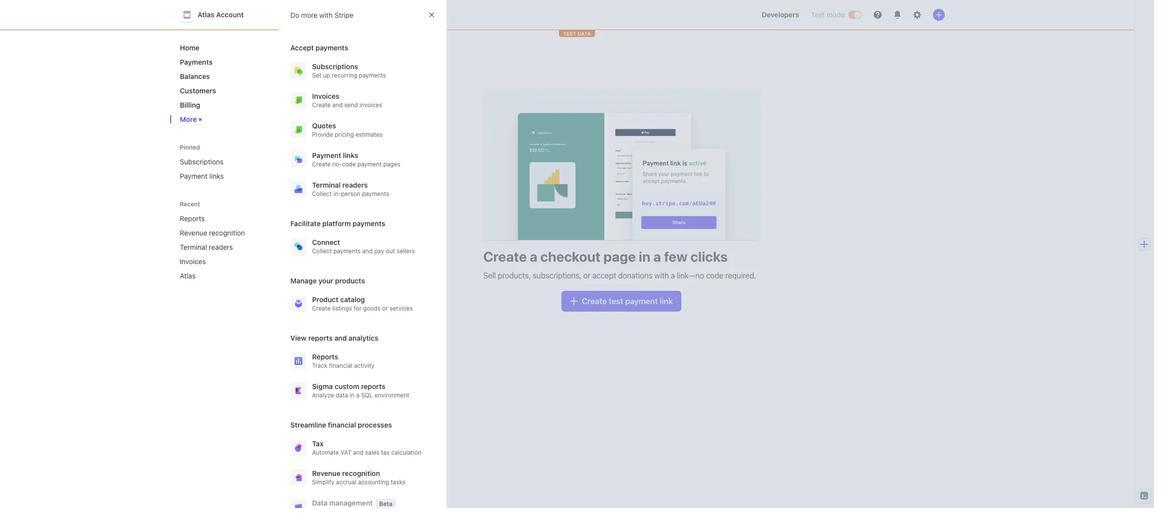 Task type: describe. For each thing, give the bounding box(es) containing it.
payments up connect collect payments and pay out sellers
[[353, 219, 385, 228]]

sell products, subscriptions, or accept donations with a link—no code required.
[[484, 271, 757, 280]]

page
[[604, 248, 636, 265]]

terminal readers collect in-person payments
[[312, 181, 389, 197]]

billing
[[180, 101, 200, 109]]

revenue recognition
[[180, 229, 245, 237]]

up
[[323, 72, 330, 79]]

payments inside subscriptions set up recurring payments
[[359, 72, 386, 79]]

products
[[335, 276, 365, 285]]

recent
[[180, 200, 200, 208]]

1 vertical spatial payment
[[626, 297, 658, 306]]

billing link
[[176, 97, 271, 113]]

atlas for atlas
[[180, 272, 196, 280]]

recurring
[[332, 72, 357, 79]]

developers
[[762, 10, 800, 19]]

revenue for revenue recognition simplify accrual accounting tasks
[[312, 469, 341, 477]]

customers link
[[176, 82, 271, 99]]

provide
[[312, 131, 333, 138]]

clicks
[[691, 248, 728, 265]]

pay
[[374, 247, 384, 255]]

environment
[[375, 392, 409, 399]]

revenue recognition link
[[176, 225, 257, 241]]

product catalog create listings for goods or services
[[312, 295, 413, 312]]

quotes
[[312, 121, 336, 130]]

sellers
[[397, 247, 415, 255]]

connect collect payments and pay out sellers
[[312, 238, 415, 255]]

payment links create no-code payment pages
[[312, 151, 401, 168]]

custom
[[335, 382, 360, 391]]

vat
[[341, 449, 352, 456]]

revenue for revenue recognition
[[180, 229, 207, 237]]

accept
[[593, 271, 617, 280]]

data
[[578, 31, 591, 37]]

atlas link
[[176, 268, 257, 284]]

checkout
[[541, 248, 601, 265]]

no-
[[332, 160, 342, 168]]

sql
[[361, 392, 373, 399]]

pricing
[[335, 131, 354, 138]]

mode
[[827, 10, 845, 19]]

manage
[[291, 276, 317, 285]]

core navigation links element
[[176, 39, 271, 127]]

few
[[664, 248, 688, 265]]

payments inside terminal readers collect in-person payments
[[362, 190, 389, 197]]

sigma
[[312, 382, 333, 391]]

payment inside payment links create no-code payment pages
[[358, 160, 382, 168]]

home
[[180, 43, 200, 52]]

customers
[[180, 86, 216, 95]]

track
[[312, 362, 328, 369]]

payments link
[[176, 54, 271, 70]]

listings
[[332, 305, 352, 312]]

streamline financial processes element
[[287, 435, 439, 508]]

view reports and analytics
[[291, 334, 379, 342]]

tax
[[312, 439, 324, 448]]

test
[[811, 10, 825, 19]]

0 vertical spatial reports
[[308, 334, 333, 342]]

send
[[345, 101, 358, 109]]

automate
[[312, 449, 339, 456]]

recognition for revenue recognition simplify accrual accounting tasks
[[342, 469, 380, 477]]

code inside payment links create no-code payment pages
[[342, 160, 356, 168]]

tasks
[[391, 478, 406, 486]]

terminal readers link
[[176, 239, 257, 255]]

create left test
[[582, 297, 607, 306]]

calculation
[[392, 449, 422, 456]]

tax automate vat and sales tax calculation
[[312, 439, 422, 456]]

invoices for invoices create and send invoices
[[312, 92, 340, 100]]

search
[[308, 10, 331, 19]]

goods
[[363, 305, 381, 312]]

data
[[312, 499, 328, 507]]

set
[[312, 72, 322, 79]]

invoices
[[360, 101, 382, 109]]

developers link
[[758, 7, 804, 23]]

create test payment link
[[582, 297, 673, 306]]

and left analytics
[[335, 334, 347, 342]]

beta
[[379, 500, 393, 507]]

recent navigation links element
[[170, 200, 279, 284]]

activity
[[354, 362, 375, 369]]

reports inside the sigma custom reports analyze data in a sql environment
[[361, 382, 386, 391]]

manage your products
[[291, 276, 365, 285]]

Search search field
[[293, 6, 571, 24]]

do more with stripe
[[291, 11, 354, 19]]

more
[[180, 115, 197, 123]]

link
[[660, 297, 673, 306]]

0 vertical spatial payment
[[298, 45, 355, 61]]

facilitate
[[291, 219, 321, 228]]

view
[[291, 334, 307, 342]]

payment links inside pinned element
[[180, 172, 224, 180]]

balances link
[[176, 68, 271, 84]]

test
[[563, 31, 577, 37]]

out
[[386, 247, 395, 255]]

pinned element
[[176, 154, 271, 184]]

stripe
[[335, 11, 354, 19]]

more +
[[180, 115, 206, 125]]

atlas account button
[[180, 8, 254, 22]]

tax
[[381, 449, 390, 456]]

reports for reports track financial activity
[[312, 353, 338, 361]]

1 vertical spatial with
[[655, 271, 669, 280]]

products,
[[498, 271, 531, 280]]



Task type: vqa. For each thing, say whether or not it's contained in the screenshot.
Sigma
yes



Task type: locate. For each thing, give the bounding box(es) containing it.
collect down connect
[[312, 247, 332, 255]]

atlas down invoices link
[[180, 272, 196, 280]]

reports
[[308, 334, 333, 342], [361, 382, 386, 391]]

payments up up
[[316, 43, 348, 52]]

or right goods
[[382, 305, 388, 312]]

1 vertical spatial readers
[[209, 243, 233, 251]]

revenue recognition simplify accrual accounting tasks
[[312, 469, 406, 486]]

links up subscriptions set up recurring payments
[[358, 45, 388, 61]]

1 horizontal spatial subscriptions
[[312, 62, 358, 71]]

and left send
[[332, 101, 343, 109]]

0 vertical spatial atlas
[[198, 10, 215, 19]]

and inside invoices create and send invoices
[[332, 101, 343, 109]]

create test payment link link
[[562, 291, 681, 311]]

pinned navigation links element
[[176, 143, 271, 184]]

0 vertical spatial code
[[342, 160, 356, 168]]

atlas
[[198, 10, 215, 19], [180, 272, 196, 280]]

collect left in-
[[312, 190, 332, 197]]

0 vertical spatial revenue
[[180, 229, 207, 237]]

terminal readers
[[180, 243, 233, 251]]

links down the pricing
[[343, 151, 358, 159]]

1 vertical spatial payment
[[312, 151, 341, 159]]

accept payments
[[291, 43, 348, 52]]

in-
[[334, 190, 341, 197]]

revenue up the simplify in the left bottom of the page
[[312, 469, 341, 477]]

payment links down subscriptions link
[[180, 172, 224, 180]]

readers inside terminal readers collect in-person payments
[[343, 181, 368, 189]]

reports for reports
[[180, 214, 205, 223]]

1 vertical spatial invoices
[[180, 257, 206, 266]]

close menu image
[[429, 12, 435, 18]]

0 horizontal spatial readers
[[209, 243, 233, 251]]

for
[[354, 305, 362, 312]]

0 vertical spatial subscriptions
[[312, 62, 358, 71]]

payment links
[[298, 45, 388, 61], [180, 172, 224, 180]]

revenue up terminal readers
[[180, 229, 207, 237]]

subscriptions for subscriptions set up recurring payments
[[312, 62, 358, 71]]

simplify
[[312, 478, 335, 486]]

collect inside connect collect payments and pay out sellers
[[312, 247, 332, 255]]

payment
[[358, 160, 382, 168], [626, 297, 658, 306]]

0 vertical spatial terminal
[[312, 181, 341, 189]]

financial inside reports track financial activity
[[329, 362, 353, 369]]

0 vertical spatial with
[[320, 11, 333, 19]]

payments
[[180, 58, 213, 66]]

connect
[[312, 238, 340, 246]]

data management
[[312, 499, 373, 507]]

2 vertical spatial links
[[209, 172, 224, 180]]

atlas for atlas account
[[198, 10, 215, 19]]

terminal for terminal readers
[[180, 243, 207, 251]]

0 vertical spatial or
[[584, 271, 591, 280]]

readers for terminal readers
[[209, 243, 233, 251]]

0 horizontal spatial revenue
[[180, 229, 207, 237]]

a up products, on the bottom of page
[[530, 248, 538, 265]]

streamline financial processes
[[291, 421, 392, 429]]

reports inside reports link
[[180, 214, 205, 223]]

invoices create and send invoices
[[312, 92, 382, 109]]

product
[[312, 295, 339, 304]]

link—no
[[677, 271, 705, 280]]

readers inside terminal readers link
[[209, 243, 233, 251]]

and left pay on the left of page
[[362, 247, 373, 255]]

in up donations
[[639, 248, 651, 265]]

1 horizontal spatial invoices
[[312, 92, 340, 100]]

reports inside reports track financial activity
[[312, 353, 338, 361]]

do
[[291, 11, 300, 19]]

subscriptions for subscriptions
[[180, 157, 224, 166]]

1 horizontal spatial with
[[655, 271, 669, 280]]

0 vertical spatial recognition
[[209, 229, 245, 237]]

1 vertical spatial links
[[343, 151, 358, 159]]

reports down recent
[[180, 214, 205, 223]]

reports track financial activity
[[312, 353, 375, 369]]

subscriptions up up
[[312, 62, 358, 71]]

0 vertical spatial payment
[[358, 160, 382, 168]]

create up quotes in the top left of the page
[[312, 101, 331, 109]]

donations
[[618, 271, 653, 280]]

your
[[319, 276, 334, 285]]

0 horizontal spatial subscriptions
[[180, 157, 224, 166]]

data
[[336, 392, 348, 399]]

2 vertical spatial payment
[[180, 172, 208, 180]]

recognition up accounting
[[342, 469, 380, 477]]

subscriptions,
[[533, 271, 582, 280]]

services
[[390, 305, 413, 312]]

payment left link
[[626, 297, 658, 306]]

1 horizontal spatial reports
[[312, 353, 338, 361]]

reports up sql
[[361, 382, 386, 391]]

1 vertical spatial atlas
[[180, 272, 196, 280]]

links inside pinned element
[[209, 172, 224, 180]]

1 vertical spatial recognition
[[342, 469, 380, 477]]

1 vertical spatial terminal
[[180, 243, 207, 251]]

code up terminal readers collect in-person payments
[[342, 160, 356, 168]]

analyze
[[312, 392, 334, 399]]

subscriptions
[[312, 62, 358, 71], [180, 157, 224, 166]]

1 vertical spatial financial
[[328, 421, 356, 429]]

reports link
[[176, 210, 257, 227]]

0 vertical spatial financial
[[329, 362, 353, 369]]

1 horizontal spatial or
[[584, 271, 591, 280]]

invoices inside invoices create and send invoices
[[312, 92, 340, 100]]

payments right person
[[362, 190, 389, 197]]

1 horizontal spatial revenue
[[312, 469, 341, 477]]

create a checkout page in a few clicks
[[484, 248, 728, 265]]

atlas inside recent element
[[180, 272, 196, 280]]

required.
[[726, 271, 757, 280]]

readers up person
[[343, 181, 368, 189]]

sigma custom reports analyze data in a sql environment
[[312, 382, 409, 399]]

terminal
[[312, 181, 341, 189], [180, 243, 207, 251]]

financial right track
[[329, 362, 353, 369]]

balances
[[180, 72, 210, 80]]

payment left pages
[[358, 160, 382, 168]]

recent element
[[170, 210, 279, 284]]

1 vertical spatial subscriptions
[[180, 157, 224, 166]]

0 vertical spatial reports
[[180, 214, 205, 223]]

create inside product catalog create listings for goods or services
[[312, 305, 331, 312]]

1 vertical spatial reports
[[361, 382, 386, 391]]

1 horizontal spatial payment links
[[298, 45, 388, 61]]

recognition for revenue recognition
[[209, 229, 245, 237]]

0 horizontal spatial reports
[[180, 214, 205, 223]]

1 horizontal spatial terminal
[[312, 181, 341, 189]]

1 horizontal spatial recognition
[[342, 469, 380, 477]]

payment links up subscriptions set up recurring payments
[[298, 45, 388, 61]]

1 horizontal spatial in
[[639, 248, 651, 265]]

terminal down revenue recognition
[[180, 243, 207, 251]]

0 vertical spatial payment links
[[298, 45, 388, 61]]

reports up track
[[312, 353, 338, 361]]

terminal inside terminal readers collect in-person payments
[[312, 181, 341, 189]]

payments inside connect collect payments and pay out sellers
[[334, 247, 361, 255]]

reports right view
[[308, 334, 333, 342]]

invoices for invoices
[[180, 257, 206, 266]]

revenue inside revenue recognition simplify accrual accounting tasks
[[312, 469, 341, 477]]

1 vertical spatial code
[[707, 271, 724, 280]]

+
[[197, 116, 206, 125]]

payments down connect
[[334, 247, 361, 255]]

accept payments element
[[287, 58, 439, 202]]

home link
[[176, 39, 271, 56]]

subscriptions inside pinned element
[[180, 157, 224, 166]]

2 collect from the top
[[312, 247, 332, 255]]

readers for terminal readers collect in-person payments
[[343, 181, 368, 189]]

recognition
[[209, 229, 245, 237], [342, 469, 380, 477]]

1 horizontal spatial readers
[[343, 181, 368, 189]]

accept
[[291, 43, 314, 52]]

atlas inside button
[[198, 10, 215, 19]]

invoices inside recent element
[[180, 257, 206, 266]]

test
[[609, 297, 624, 306]]

1 vertical spatial or
[[382, 305, 388, 312]]

1 vertical spatial reports
[[312, 353, 338, 361]]

payment up up
[[298, 45, 355, 61]]

streamline
[[291, 421, 326, 429]]

1 horizontal spatial payment
[[626, 297, 658, 306]]

financial up the vat
[[328, 421, 356, 429]]

create inside payment links create no-code payment pages
[[312, 160, 331, 168]]

in
[[639, 248, 651, 265], [350, 392, 355, 399]]

1 vertical spatial in
[[350, 392, 355, 399]]

invoices down terminal readers
[[180, 257, 206, 266]]

0 horizontal spatial payment links
[[180, 172, 224, 180]]

and inside connect collect payments and pay out sellers
[[362, 247, 373, 255]]

1 vertical spatial payment links
[[180, 172, 224, 180]]

in inside the sigma custom reports analyze data in a sql environment
[[350, 392, 355, 399]]

0 horizontal spatial or
[[382, 305, 388, 312]]

account
[[216, 10, 244, 19]]

revenue
[[180, 229, 207, 237], [312, 469, 341, 477]]

collect inside terminal readers collect in-person payments
[[312, 190, 332, 197]]

code down clicks
[[707, 271, 724, 280]]

with right more
[[320, 11, 333, 19]]

recognition inside recent element
[[209, 229, 245, 237]]

sales
[[365, 449, 380, 456]]

payment up recent
[[180, 172, 208, 180]]

terminal for terminal readers collect in-person payments
[[312, 181, 341, 189]]

0 horizontal spatial invoices
[[180, 257, 206, 266]]

payment links link
[[176, 168, 271, 184]]

subscriptions set up recurring payments
[[312, 62, 386, 79]]

readers down revenue recognition link
[[209, 243, 233, 251]]

a left 'few'
[[654, 248, 662, 265]]

0 horizontal spatial recognition
[[209, 229, 245, 237]]

more
[[301, 11, 318, 19]]

0 vertical spatial invoices
[[312, 92, 340, 100]]

create down product
[[312, 305, 331, 312]]

create inside invoices create and send invoices
[[312, 101, 331, 109]]

atlas left "account" on the left
[[198, 10, 215, 19]]

0 vertical spatial links
[[358, 45, 388, 61]]

or left accept
[[584, 271, 591, 280]]

a left link—no
[[671, 271, 675, 280]]

a left sql
[[356, 392, 360, 399]]

payment up no-
[[312, 151, 341, 159]]

view reports and analytics element
[[287, 348, 439, 403]]

payments right recurring
[[359, 72, 386, 79]]

a inside the sigma custom reports analyze data in a sql environment
[[356, 392, 360, 399]]

terminal up in-
[[312, 181, 341, 189]]

in right data
[[350, 392, 355, 399]]

code
[[342, 160, 356, 168], [707, 271, 724, 280]]

1 vertical spatial collect
[[312, 247, 332, 255]]

or inside product catalog create listings for goods or services
[[382, 305, 388, 312]]

0 horizontal spatial in
[[350, 392, 355, 399]]

links down subscriptions link
[[209, 172, 224, 180]]

terminal inside recent element
[[180, 243, 207, 251]]

facilitate platform payments
[[291, 219, 385, 228]]

0 vertical spatial readers
[[343, 181, 368, 189]]

1 horizontal spatial reports
[[361, 382, 386, 391]]

1 horizontal spatial atlas
[[198, 10, 215, 19]]

links inside payment links create no-code payment pages
[[343, 151, 358, 159]]

with down 'few'
[[655, 271, 669, 280]]

0 horizontal spatial reports
[[308, 334, 333, 342]]

accrual
[[336, 478, 357, 486]]

0 horizontal spatial payment
[[358, 160, 382, 168]]

create up products, on the bottom of page
[[484, 248, 527, 265]]

1 collect from the top
[[312, 190, 332, 197]]

1 vertical spatial revenue
[[312, 469, 341, 477]]

catalog
[[340, 295, 365, 304]]

test data
[[563, 31, 591, 37]]

revenue inside recent element
[[180, 229, 207, 237]]

payment inside payment links create no-code payment pages
[[312, 151, 341, 159]]

readers
[[343, 181, 368, 189], [209, 243, 233, 251]]

invoices down up
[[312, 92, 340, 100]]

pinned
[[180, 144, 200, 151]]

invoices link
[[176, 253, 257, 270]]

recognition inside revenue recognition simplify accrual accounting tasks
[[342, 469, 380, 477]]

1 horizontal spatial code
[[707, 271, 724, 280]]

atlas account
[[198, 10, 244, 19]]

0 horizontal spatial with
[[320, 11, 333, 19]]

subscriptions link
[[176, 154, 271, 170]]

sell
[[484, 271, 496, 280]]

0 horizontal spatial code
[[342, 160, 356, 168]]

recognition down reports link
[[209, 229, 245, 237]]

platform
[[323, 219, 351, 228]]

subscriptions down pinned
[[180, 157, 224, 166]]

and inside 'tax automate vat and sales tax calculation'
[[353, 449, 364, 456]]

subscriptions inside subscriptions set up recurring payments
[[312, 62, 358, 71]]

payment inside 'payment links' link
[[180, 172, 208, 180]]

and right the vat
[[353, 449, 364, 456]]

0 vertical spatial in
[[639, 248, 651, 265]]

0 vertical spatial collect
[[312, 190, 332, 197]]

0 horizontal spatial atlas
[[180, 272, 196, 280]]

payment
[[298, 45, 355, 61], [312, 151, 341, 159], [180, 172, 208, 180]]

0 horizontal spatial terminal
[[180, 243, 207, 251]]

create left no-
[[312, 160, 331, 168]]



